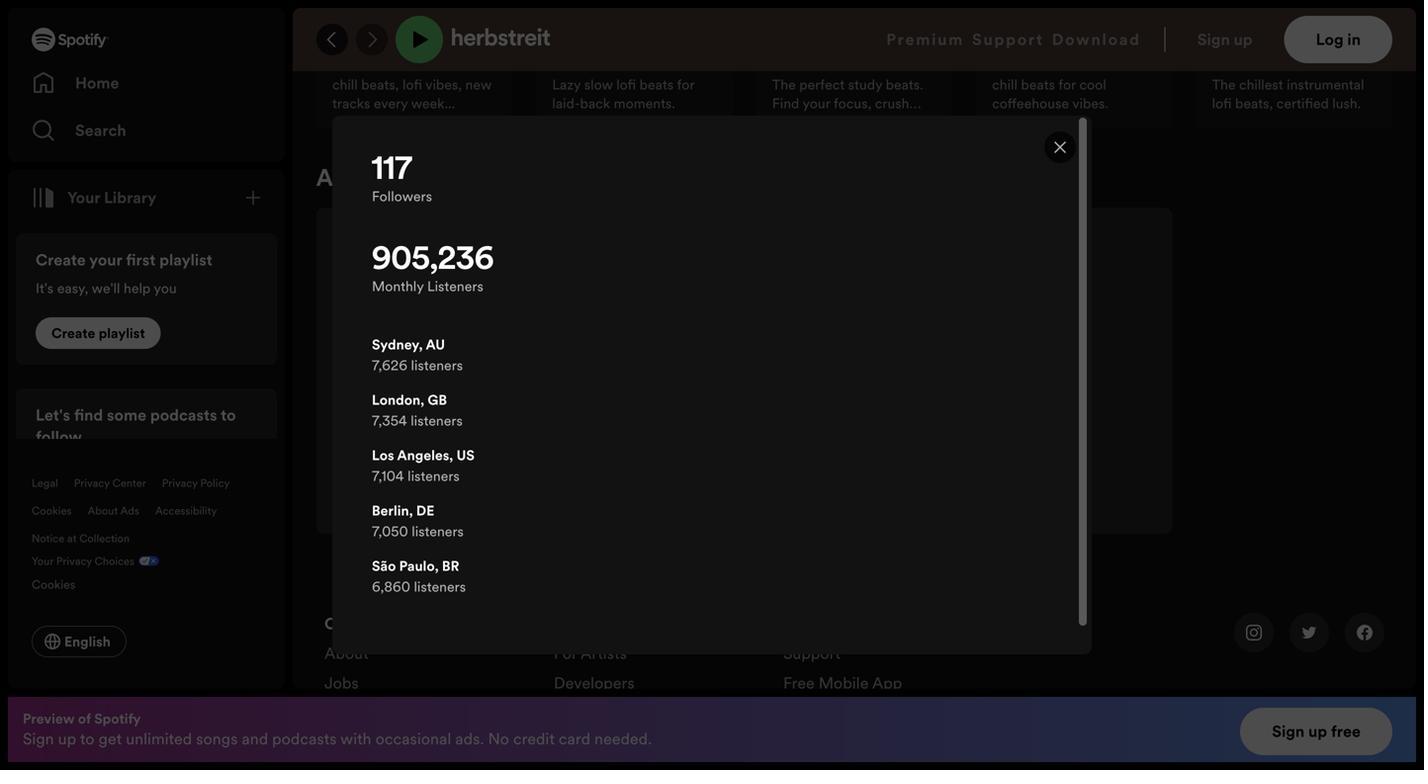 Task type: vqa. For each thing, say whether or not it's contained in the screenshot.
Disposition
no



Task type: locate. For each thing, give the bounding box(es) containing it.
london,
[[372, 391, 424, 409]]

1 cookies from the top
[[32, 504, 72, 518]]

search link
[[32, 111, 261, 150]]

podcasts right and
[[272, 729, 337, 750]]

0 horizontal spatial beats,
[[361, 75, 399, 94]]

cookies
[[32, 504, 72, 518], [32, 577, 75, 593]]

up
[[1309, 721, 1328, 743], [58, 729, 76, 750]]

find
[[772, 94, 800, 113]]

moments.
[[614, 94, 675, 113]]

6,860
[[372, 578, 410, 596]]

to inside let's find some podcasts to follow
[[221, 405, 236, 426]]

listeners down de
[[412, 522, 464, 541]]

to
[[221, 405, 236, 426], [80, 729, 95, 750]]

2 horizontal spatial list
[[783, 613, 989, 702]]

beats down cafe
[[1021, 75, 1055, 94]]

support link
[[783, 643, 841, 673]]

privacy up accessibility "link"
[[162, 476, 198, 491]]

spotify
[[94, 710, 141, 729]]

1 vertical spatial playlist
[[99, 324, 145, 343]]

2 vertical spatial about
[[324, 643, 369, 665]]

let's find some podcasts to follow
[[36, 405, 236, 448]]

create inside "create playlist" button
[[51, 324, 95, 343]]

0 vertical spatial podcasts
[[150, 405, 217, 426]]

center
[[112, 476, 146, 491]]

week...
[[411, 94, 455, 113]]

notice at collection
[[32, 531, 130, 546]]

1 horizontal spatial to
[[221, 405, 236, 426]]

lofi inside lofi cafe chill beats for cool coffeehouse vibes.
[[992, 49, 1016, 71]]

0 horizontal spatial to
[[80, 729, 95, 750]]

study left beats.
[[848, 75, 883, 94]]

focus,
[[834, 94, 872, 113]]

905,236 inside herbstreit dialog
[[372, 245, 494, 277]]

2 cookies link from the top
[[32, 573, 91, 595]]

to left the 'get'
[[80, 729, 95, 750]]

create playlist button
[[36, 318, 161, 349]]

0 vertical spatial to
[[221, 405, 236, 426]]

1 vertical spatial about
[[88, 504, 118, 518]]

beats up beats.
[[879, 49, 919, 71]]

lofi right the slow
[[617, 75, 636, 94]]

for inside lofi chill lazy slow lofi beats for laid-back moments.
[[677, 75, 695, 94]]

with
[[340, 729, 372, 750]]

1 horizontal spatial playlist
[[159, 249, 212, 271]]

free
[[783, 673, 815, 694]]

de
[[416, 501, 435, 520]]

go forward image
[[364, 32, 380, 47]]

sign up free
[[1272, 721, 1361, 743]]

0 horizontal spatial up
[[58, 729, 76, 750]]

about left the 'ads' at the bottom left of page
[[88, 504, 118, 518]]

listeners down angeles,
[[408, 467, 460, 486]]

sign left of
[[23, 729, 54, 750]]

0 horizontal spatial the
[[772, 75, 796, 94]]

about link
[[324, 643, 369, 673]]

2 cookies from the top
[[32, 577, 75, 593]]

beats,
[[361, 75, 399, 94], [1236, 94, 1273, 113]]

1 horizontal spatial beats,
[[1236, 94, 1273, 113]]

privacy up about ads
[[74, 476, 110, 491]]

playlist up you
[[159, 249, 212, 271]]

us
[[457, 446, 475, 465]]

905,236 down followers
[[372, 245, 494, 277]]

up inside preview of spotify sign up to get unlimited songs and podcasts with occasional ads. no credit card needed.
[[58, 729, 76, 750]]

listeners
[[411, 356, 463, 375], [411, 411, 463, 430], [408, 467, 460, 486], [488, 473, 551, 495], [412, 522, 464, 541], [414, 578, 466, 596]]

home link
[[32, 63, 261, 103]]

cookies up notice
[[32, 504, 72, 518]]

monthly
[[424, 473, 485, 495]]

chill inside lofi chill lazy slow lofi beats for laid-back moments.
[[580, 49, 611, 71]]

beats down 'go forward' icon
[[360, 49, 400, 71]]

the left perfect
[[772, 75, 796, 94]]

create
[[36, 249, 86, 271], [51, 324, 95, 343]]

0 vertical spatial about
[[317, 168, 381, 192]]

create up easy, on the left top of the page
[[36, 249, 86, 271]]

lofi left cafe
[[992, 49, 1016, 71]]

1 horizontal spatial the
[[1212, 75, 1236, 94]]

create inside create your first playlist it's easy, we'll help you
[[36, 249, 86, 271]]

listeners down gb
[[411, 411, 463, 430]]

ads.
[[455, 729, 484, 750]]

for left cool
[[1059, 75, 1076, 94]]

lofi up perfect
[[807, 49, 831, 71]]

0 horizontal spatial list
[[324, 613, 530, 724]]

1 horizontal spatial sign
[[1272, 721, 1305, 743]]

cookies link up notice
[[32, 504, 72, 518]]

cookies down your
[[32, 577, 75, 593]]

company about jobs
[[324, 613, 396, 694]]

the
[[772, 75, 796, 94], [1212, 75, 1236, 94]]

905,236 monthly listeners button
[[317, 208, 1173, 534]]

up left free
[[1309, 721, 1328, 743]]

beats, down 'go forward' icon
[[361, 75, 399, 94]]

beats
[[360, 49, 400, 71], [879, 49, 919, 71], [640, 75, 674, 94], [1021, 75, 1055, 94]]

listeners inside 'los angeles, us 7,104 listeners'
[[408, 467, 460, 486]]

help
[[124, 279, 151, 298]]

you
[[154, 279, 177, 298]]

2 the from the left
[[1212, 75, 1236, 94]]

0 horizontal spatial for
[[677, 75, 695, 94]]

every
[[374, 94, 408, 113]]

lofi cafe chill beats for cool coffeehouse vibes.
[[992, 49, 1109, 113]]

lush lofi link
[[1212, 50, 1270, 75]]

privacy center link
[[74, 476, 146, 491]]

create down easy, on the left top of the page
[[51, 324, 95, 343]]

sydney, au 7,626 listeners
[[372, 335, 463, 375]]

chill inside lofi cafe chill beats for cool coffeehouse vibes.
[[992, 75, 1018, 94]]

beats.
[[886, 75, 924, 94]]

sign up free button
[[1241, 708, 1393, 756]]

we'll
[[92, 279, 120, 298]]

905,236 for 905,236 monthly listeners
[[372, 245, 494, 277]]

3 list from the left
[[783, 613, 989, 702]]

1 vertical spatial to
[[80, 729, 95, 750]]

0 horizontal spatial sign
[[23, 729, 54, 750]]

cookies link
[[32, 504, 72, 518], [32, 573, 91, 595]]

1 vertical spatial create
[[51, 324, 95, 343]]

0 horizontal spatial your
[[89, 249, 122, 271]]

lofi left vibes,
[[403, 75, 422, 94]]

beats inside lofi chill lazy slow lofi beats for laid-back moments.
[[640, 75, 674, 94]]

br
[[442, 557, 459, 576]]

your right "find"
[[803, 94, 830, 113]]

0 vertical spatial cookies
[[32, 504, 72, 518]]

new
[[465, 75, 492, 94]]

905,236 up berlin,
[[356, 473, 420, 495]]

study up perfect
[[834, 49, 875, 71]]

1 the from the left
[[772, 75, 796, 94]]

slow
[[584, 75, 613, 94]]

playlist down help
[[99, 324, 145, 343]]

monthly
[[372, 277, 424, 296]]

for right moments.
[[677, 75, 695, 94]]

it's
[[36, 279, 54, 298]]

berlin, de 7,050 listeners
[[372, 501, 464, 541]]

log in
[[1316, 29, 1361, 50]]

about down tracks
[[317, 168, 381, 192]]

listeners down au
[[411, 356, 463, 375]]

study
[[834, 49, 875, 71], [848, 75, 883, 94]]

são paulo, br 6,860 listeners
[[372, 557, 466, 596]]

1 vertical spatial podcasts
[[272, 729, 337, 750]]

no
[[488, 729, 509, 750]]

legal
[[32, 476, 58, 491]]

at
[[67, 531, 77, 546]]

2 horizontal spatial your
[[803, 94, 830, 113]]

your up we'll on the top
[[89, 249, 122, 271]]

chill
[[580, 49, 611, 71], [772, 49, 803, 71], [332, 75, 358, 94], [992, 75, 1018, 94]]

policy
[[200, 476, 230, 491]]

0 horizontal spatial podcasts
[[150, 405, 217, 426]]

up left of
[[58, 729, 76, 750]]

privacy for privacy center
[[74, 476, 110, 491]]

lofi chill link
[[552, 49, 611, 75]]

chill inside lofi beats chill beats, lofi vibes, new tracks every week...
[[332, 75, 358, 94]]

lofi down lush at the right top of the page
[[1212, 94, 1232, 113]]

1 horizontal spatial podcasts
[[272, 729, 337, 750]]

1 vertical spatial cookies link
[[32, 573, 91, 595]]

the inside chill lofi study beats the perfect study beats. find your focus, crush your productivity.
[[772, 75, 796, 94]]

privacy down at
[[56, 554, 92, 569]]

1 horizontal spatial up
[[1309, 721, 1328, 743]]

listeners right monthly on the left bottom of the page
[[488, 473, 551, 495]]

1 horizontal spatial list
[[554, 613, 760, 771]]

laid-
[[552, 94, 580, 113]]

sign left free
[[1272, 721, 1305, 743]]

about for about ads
[[88, 504, 118, 518]]

0 vertical spatial 905,236
[[372, 245, 494, 277]]

beats right the slow
[[640, 75, 674, 94]]

0 vertical spatial playlist
[[159, 249, 212, 271]]

to up policy
[[221, 405, 236, 426]]

2 for from the left
[[1059, 75, 1076, 94]]

1 horizontal spatial for
[[1059, 75, 1076, 94]]

your inside create your first playlist it's easy, we'll help you
[[89, 249, 122, 271]]

lofi up lazy
[[552, 49, 576, 71]]

2 list from the left
[[554, 613, 760, 771]]

cookies link down your
[[32, 573, 91, 595]]

free mobile app link
[[783, 673, 902, 702]]

1 list from the left
[[324, 613, 530, 724]]

privacy center
[[74, 476, 146, 491]]

sign
[[1272, 721, 1305, 743], [23, 729, 54, 750]]

list
[[324, 613, 530, 724], [554, 613, 760, 771], [783, 613, 989, 702]]

1 cookies link from the top
[[32, 504, 72, 518]]

7,626
[[372, 356, 408, 375]]

playlist
[[159, 249, 212, 271], [99, 324, 145, 343]]

0 horizontal spatial playlist
[[99, 324, 145, 343]]

0 vertical spatial create
[[36, 249, 86, 271]]

1 vertical spatial cookies
[[32, 577, 75, 593]]

log in button
[[1285, 16, 1393, 63]]

podcasts right some
[[150, 405, 217, 426]]

listeners inside são paulo, br 6,860 listeners
[[414, 578, 466, 596]]

herbstreit
[[451, 28, 551, 51]]

beats, down lush lofi link at the right of the page
[[1236, 94, 1273, 113]]

jobs link
[[324, 673, 359, 702]]

lofi up chillest
[[1246, 50, 1270, 71]]

lush.
[[1333, 94, 1361, 113]]

the down lush at the right top of the page
[[1212, 75, 1236, 94]]

905,236 inside "button"
[[356, 473, 420, 495]]

são
[[372, 557, 396, 576]]

list containing for artists
[[554, 613, 760, 771]]

1 vertical spatial 905,236
[[356, 473, 420, 495]]

beats, inside 'lush lofi the chillest instrumental lofi beats, certified lush.'
[[1236, 94, 1273, 113]]

beats inside lofi cafe chill beats for cool coffeehouse vibes.
[[1021, 75, 1055, 94]]

listeners down br
[[414, 578, 466, 596]]

notice
[[32, 531, 64, 546]]

0 vertical spatial cookies link
[[32, 504, 72, 518]]

california consumer privacy act (ccpa) opt-out icon image
[[135, 554, 159, 573]]

about inside 'main' "element"
[[88, 504, 118, 518]]

search
[[75, 120, 126, 141]]

for inside lofi cafe chill beats for cool coffeehouse vibes.
[[1059, 75, 1076, 94]]

1 for from the left
[[677, 75, 695, 94]]

your down perfect
[[772, 113, 800, 132]]

about up jobs
[[324, 643, 369, 665]]



Task type: describe. For each thing, give the bounding box(es) containing it.
create playlist
[[51, 324, 145, 343]]

905,236 monthly listeners
[[372, 245, 494, 296]]

lazy
[[552, 75, 581, 94]]

117 followers
[[372, 155, 432, 206]]

list containing support
[[783, 613, 989, 702]]

unlimited
[[126, 729, 192, 750]]

playlist inside button
[[99, 324, 145, 343]]

let's
[[36, 405, 70, 426]]

au
[[426, 335, 445, 354]]

up inside button
[[1309, 721, 1328, 743]]

needed.
[[595, 729, 652, 750]]

lofi down go back icon
[[332, 49, 356, 71]]

main element
[[8, 8, 285, 689]]

cool
[[1080, 75, 1107, 94]]

create for your
[[36, 249, 86, 271]]

lofi beats link
[[332, 49, 400, 75]]

podcasts inside preview of spotify sign up to get unlimited songs and podcasts with occasional ads. no credit card needed.
[[272, 729, 337, 750]]

and
[[242, 729, 268, 750]]

songs
[[196, 729, 238, 750]]

sign inside sign up free button
[[1272, 721, 1305, 743]]

for artists developers
[[554, 643, 635, 694]]

instrumental
[[1287, 75, 1365, 94]]

cafe
[[1020, 49, 1052, 71]]

listeners inside "sydney, au 7,626 listeners"
[[411, 356, 463, 375]]

easy,
[[57, 279, 88, 298]]

podcasts inside let's find some podcasts to follow
[[150, 405, 217, 426]]

the inside 'lush lofi the chillest instrumental lofi beats, certified lush.'
[[1212, 75, 1236, 94]]

sydney,
[[372, 335, 423, 354]]

to inside preview of spotify sign up to get unlimited songs and podcasts with occasional ads. no credit card needed.
[[80, 729, 95, 750]]

lush lofi the chillest instrumental lofi beats, certified lush.
[[1212, 50, 1365, 113]]

your
[[32, 554, 53, 569]]

about inside company about jobs
[[324, 643, 369, 665]]

app
[[872, 673, 902, 694]]

free
[[1331, 721, 1361, 743]]

find
[[74, 405, 103, 426]]

developers
[[554, 673, 635, 694]]

follow
[[36, 426, 82, 448]]

1 horizontal spatial your
[[772, 113, 800, 132]]

0 vertical spatial study
[[834, 49, 875, 71]]

mobile
[[819, 673, 869, 694]]

beats, inside lofi beats chill beats, lofi vibes, new tracks every week...
[[361, 75, 399, 94]]

notice at collection link
[[32, 531, 130, 546]]

los angeles, us 7,104 listeners
[[372, 446, 475, 486]]

credit
[[513, 729, 555, 750]]

chill inside chill lofi study beats the perfect study beats. find your focus, crush your productivity.
[[772, 49, 803, 71]]

herbstreit image
[[356, 247, 558, 449]]

close image
[[1053, 139, 1068, 155]]

choices
[[95, 554, 135, 569]]

top bar and user menu element
[[293, 8, 1417, 71]]

twitter image
[[1302, 625, 1318, 641]]

gb
[[428, 391, 447, 409]]

about ads
[[88, 504, 139, 518]]

herbstreit dialog
[[332, 116, 1092, 683]]

chill lofi study beats the perfect study beats. find your focus, crush your productivity.
[[772, 49, 924, 132]]

sign inside preview of spotify sign up to get unlimited songs and podcasts with occasional ads. no credit card needed.
[[23, 729, 54, 750]]

chill lofi study beats link
[[772, 49, 919, 75]]

lofi inside chill lofi study beats the perfect study beats. find your focus, crush your productivity.
[[807, 49, 831, 71]]

back
[[580, 94, 610, 113]]

privacy for privacy policy
[[162, 476, 198, 491]]

list containing company
[[324, 613, 530, 724]]

listeners inside the london, gb 7,354 listeners
[[411, 411, 463, 430]]

get
[[99, 729, 122, 750]]

preview of spotify sign up to get unlimited songs and podcasts with occasional ads. no credit card needed.
[[23, 710, 652, 750]]

1 vertical spatial study
[[848, 75, 883, 94]]

london, gb 7,354 listeners
[[372, 391, 463, 430]]

home
[[75, 72, 119, 94]]

perfect
[[800, 75, 845, 94]]

instagram image
[[1246, 625, 1262, 641]]

listeners inside "button"
[[488, 473, 551, 495]]

beats inside chill lofi study beats the perfect study beats. find your focus, crush your productivity.
[[879, 49, 919, 71]]

collection
[[79, 531, 130, 546]]

accessibility
[[155, 504, 217, 518]]

beats inside lofi beats chill beats, lofi vibes, new tracks every week...
[[360, 49, 400, 71]]

some
[[107, 405, 147, 426]]

privacy policy link
[[162, 476, 230, 491]]

listeners inside berlin, de 7,050 listeners
[[412, 522, 464, 541]]

preview
[[23, 710, 75, 729]]

905,236 monthly listeners
[[356, 473, 551, 495]]

productivity.
[[804, 113, 882, 132]]

los
[[372, 446, 394, 465]]

certified
[[1277, 94, 1329, 113]]

vibes,
[[425, 75, 462, 94]]

7,050
[[372, 522, 408, 541]]

vibes.
[[1073, 94, 1109, 113]]

ads
[[120, 504, 139, 518]]

lush
[[1212, 50, 1242, 71]]

of
[[78, 710, 91, 729]]

angeles,
[[397, 446, 453, 465]]

905,236 for 905,236 monthly listeners
[[356, 473, 420, 495]]

create for playlist
[[51, 324, 95, 343]]

occasional
[[376, 729, 451, 750]]

spotify image
[[32, 28, 109, 51]]

log
[[1316, 29, 1344, 50]]

developers link
[[554, 673, 635, 702]]

go back image
[[324, 32, 340, 47]]

7,104
[[372, 467, 404, 486]]

117
[[372, 155, 413, 187]]

paulo,
[[399, 557, 439, 576]]

chillest
[[1240, 75, 1284, 94]]

playlist inside create your first playlist it's easy, we'll help you
[[159, 249, 212, 271]]

for artists link
[[554, 643, 627, 673]]

support
[[783, 643, 841, 665]]

followers
[[372, 187, 432, 206]]

facebook image
[[1357, 625, 1373, 641]]

about for about
[[317, 168, 381, 192]]



